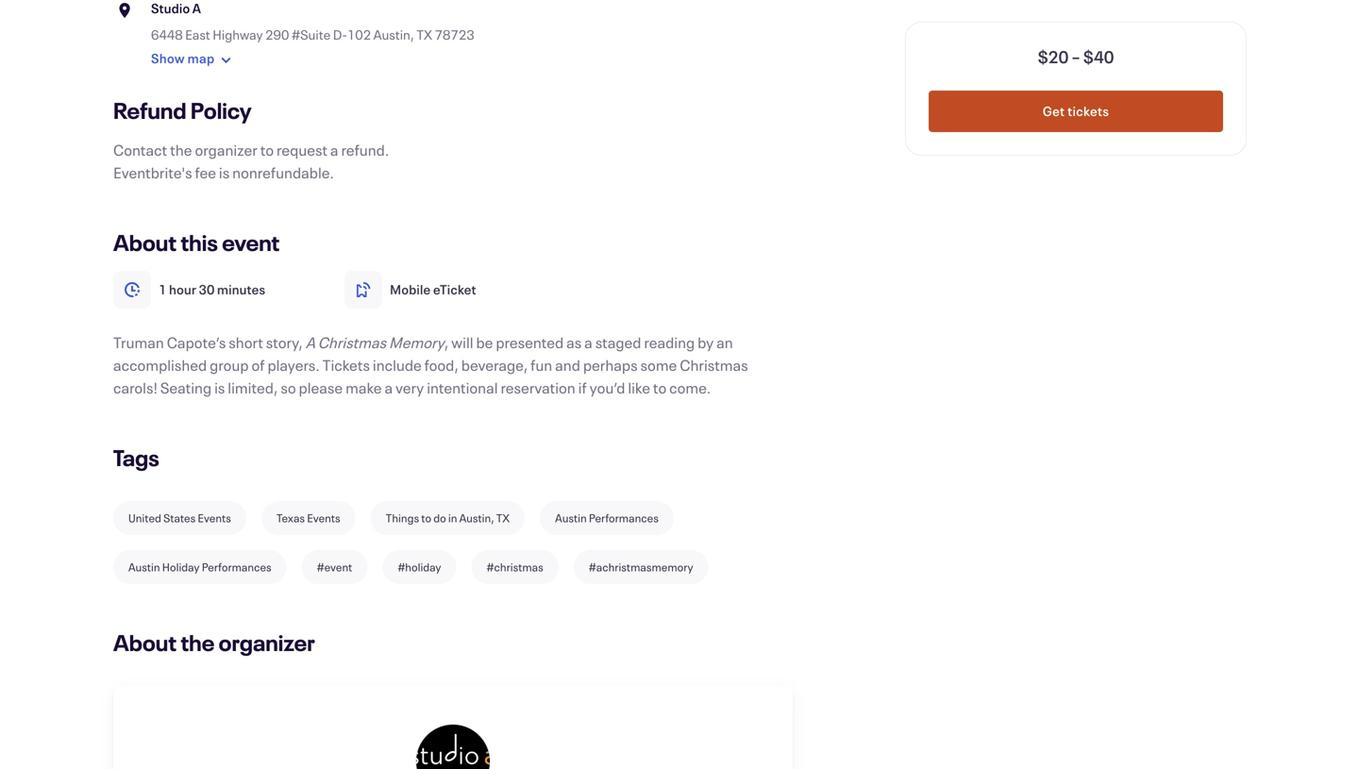 Task type: describe. For each thing, give the bounding box(es) containing it.
#holiday
[[398, 560, 442, 575]]

carols!
[[113, 378, 158, 398]]

#christmas
[[487, 560, 544, 575]]

about for about the organizer
[[113, 628, 177, 658]]

united states events link
[[113, 501, 246, 535]]

tags
[[113, 443, 159, 473]]

austin performances link
[[540, 501, 674, 535]]

story,
[[266, 332, 303, 353]]

so
[[281, 378, 296, 398]]

30
[[199, 281, 215, 298]]

contact
[[113, 140, 167, 160]]

you'd
[[590, 378, 626, 398]]

contact the organizer to request a refund. eventbrite's fee is nonrefundable.
[[113, 140, 389, 183]]

eventbrite's
[[113, 162, 192, 183]]

refund.
[[341, 140, 389, 160]]

christmas inside , will be presented as a staged reading by an accomplished group of players.  tickets include food, beverage, fun and perhaps some christmas carols! seating is limited, so please make a very intentional reservation if you'd like to come.
[[680, 355, 749, 375]]

about for about this event
[[113, 228, 177, 257]]

to inside contact the organizer to request a refund. eventbrite's fee is nonrefundable.
[[260, 140, 274, 160]]

reservation
[[501, 378, 576, 398]]

1 hour 30 minutes
[[159, 281, 265, 298]]

102
[[347, 26, 371, 43]]

things
[[386, 511, 419, 526]]

2 events from the left
[[307, 511, 341, 526]]

intentional
[[427, 378, 498, 398]]

#event link
[[302, 551, 368, 585]]

1 vertical spatial austin,
[[460, 511, 494, 526]]

get tickets
[[1043, 102, 1110, 120]]

and
[[555, 355, 581, 375]]

6448 east highway 290 #suite d-102 austin, tx 78723
[[151, 26, 475, 43]]

, will be presented as a staged reading by an accomplished group of players.  tickets include food, beverage, fun and perhaps some christmas carols! seating is limited, so please make a very intentional reservation if you'd like to come.
[[113, 332, 749, 398]]

some
[[641, 355, 677, 375]]

6448
[[151, 26, 183, 43]]

organizer profile element
[[113, 628, 793, 770]]

east
[[185, 26, 210, 43]]

$20
[[1038, 45, 1069, 68]]

1 horizontal spatial performances
[[589, 511, 659, 526]]

united states events
[[128, 511, 231, 526]]

get tickets button
[[929, 91, 1224, 132]]

is inside , will be presented as a staged reading by an accomplished group of players.  tickets include food, beverage, fun and perhaps some christmas carols! seating is limited, so please make a very intentional reservation if you'd like to come.
[[214, 378, 225, 398]]

limited,
[[228, 378, 278, 398]]

will
[[452, 332, 474, 353]]

show map
[[151, 50, 215, 67]]

austin performances
[[555, 511, 659, 526]]

refund policy
[[113, 95, 252, 125]]

reading
[[644, 332, 695, 353]]

1 events from the left
[[198, 511, 231, 526]]

290
[[266, 26, 289, 43]]

–
[[1072, 45, 1081, 68]]

this
[[181, 228, 218, 257]]

holiday
[[162, 560, 200, 575]]

#achristmasmemory link
[[574, 551, 709, 585]]

like
[[628, 378, 651, 398]]

78723
[[435, 26, 475, 43]]

policy
[[191, 95, 252, 125]]

to inside , will be presented as a staged reading by an accomplished group of players.  tickets include food, beverage, fun and perhaps some christmas carols! seating is limited, so please make a very intentional reservation if you'd like to come.
[[653, 378, 667, 398]]

as
[[567, 332, 582, 353]]

united
[[128, 511, 161, 526]]

eticket
[[433, 281, 477, 298]]

austin for austin holiday performances
[[128, 560, 160, 575]]

organizer for about
[[219, 628, 315, 658]]

players.
[[268, 355, 320, 375]]

be
[[476, 332, 493, 353]]

1 horizontal spatial tx
[[497, 511, 510, 526]]

in
[[448, 511, 458, 526]]

get
[[1043, 102, 1066, 120]]

the for about
[[181, 628, 215, 658]]

perhaps
[[583, 355, 638, 375]]

austin holiday performances link
[[113, 551, 287, 585]]

is inside contact the organizer to request a refund. eventbrite's fee is nonrefundable.
[[219, 162, 230, 183]]

staged
[[596, 332, 642, 353]]

please
[[299, 378, 343, 398]]

a
[[306, 332, 315, 353]]

texas events link
[[261, 501, 356, 535]]

request
[[277, 140, 328, 160]]

#holiday link
[[383, 551, 457, 585]]

fun
[[531, 355, 553, 375]]

show
[[151, 50, 185, 67]]

#event
[[317, 560, 353, 575]]

#suite
[[292, 26, 331, 43]]



Task type: locate. For each thing, give the bounding box(es) containing it.
organizer
[[195, 140, 258, 160], [219, 628, 315, 658]]

by
[[698, 332, 714, 353]]

0 vertical spatial to
[[260, 140, 274, 160]]

about up 1
[[113, 228, 177, 257]]

christmas
[[318, 332, 386, 353], [680, 355, 749, 375]]

austin, right 102
[[374, 26, 414, 43]]

texas events
[[277, 511, 341, 526]]

austin holiday performances
[[128, 560, 272, 575]]

is down group
[[214, 378, 225, 398]]

if
[[579, 378, 587, 398]]

0 vertical spatial austin
[[555, 511, 587, 526]]

events right the texas at bottom left
[[307, 511, 341, 526]]

a for as
[[585, 332, 593, 353]]

$20 – $40
[[1038, 45, 1115, 68]]

0 horizontal spatial events
[[198, 511, 231, 526]]

0 vertical spatial about
[[113, 228, 177, 257]]

0 horizontal spatial a
[[330, 140, 339, 160]]

a inside contact the organizer to request a refund. eventbrite's fee is nonrefundable.
[[330, 140, 339, 160]]

truman capote's short story, a christmas memory
[[113, 332, 445, 353]]

fee
[[195, 162, 216, 183]]

0 vertical spatial the
[[170, 140, 192, 160]]

1 vertical spatial the
[[181, 628, 215, 658]]

the inside organizer profile element
[[181, 628, 215, 658]]

0 horizontal spatial austin
[[128, 560, 160, 575]]

refund
[[113, 95, 187, 125]]

events right states on the bottom left
[[198, 511, 231, 526]]

things to do in austin, tx link
[[371, 501, 525, 535]]

map
[[188, 50, 215, 67]]

1 about from the top
[[113, 228, 177, 257]]

of
[[252, 355, 265, 375]]

1 horizontal spatial christmas
[[680, 355, 749, 375]]

christmas down by
[[680, 355, 749, 375]]

1 vertical spatial a
[[585, 332, 593, 353]]

organizer inside contact the organizer to request a refund. eventbrite's fee is nonrefundable.
[[195, 140, 258, 160]]

to
[[260, 140, 274, 160], [653, 378, 667, 398], [421, 511, 432, 526]]

performances
[[589, 511, 659, 526], [202, 560, 272, 575]]

truman
[[113, 332, 164, 353]]

mobile
[[390, 281, 431, 298]]

austin,
[[374, 26, 414, 43], [460, 511, 494, 526]]

1 vertical spatial to
[[653, 378, 667, 398]]

a for request
[[330, 140, 339, 160]]

about the organizer
[[113, 628, 315, 658]]

presented
[[496, 332, 564, 353]]

tx left 78723
[[417, 26, 433, 43]]

about down holiday on the bottom of the page
[[113, 628, 177, 658]]

show map button
[[151, 44, 237, 75]]

1 vertical spatial is
[[214, 378, 225, 398]]

group
[[210, 355, 249, 375]]

performances right holiday on the bottom of the page
[[202, 560, 272, 575]]

1 horizontal spatial austin
[[555, 511, 587, 526]]

organizer for contact
[[195, 140, 258, 160]]

performances up #achristmasmemory
[[589, 511, 659, 526]]

memory
[[389, 332, 445, 353]]

accomplished
[[113, 355, 207, 375]]

a right as at the left top of the page
[[585, 332, 593, 353]]

1 vertical spatial christmas
[[680, 355, 749, 375]]

0 vertical spatial tx
[[417, 26, 433, 43]]

2 about from the top
[[113, 628, 177, 658]]

come.
[[670, 378, 711, 398]]

a
[[330, 140, 339, 160], [585, 332, 593, 353], [385, 378, 393, 398]]

the for contact
[[170, 140, 192, 160]]

d-
[[333, 26, 347, 43]]

tickets
[[1068, 102, 1110, 120]]

0 vertical spatial is
[[219, 162, 230, 183]]

austin, right in
[[460, 511, 494, 526]]

0 horizontal spatial tx
[[417, 26, 433, 43]]

1 vertical spatial austin
[[128, 560, 160, 575]]

event
[[222, 228, 280, 257]]

texas
[[277, 511, 305, 526]]

tx
[[417, 26, 433, 43], [497, 511, 510, 526]]

1 horizontal spatial austin,
[[460, 511, 494, 526]]

1
[[159, 281, 167, 298]]

events
[[198, 511, 231, 526], [307, 511, 341, 526]]

the up eventbrite's
[[170, 140, 192, 160]]

include
[[373, 355, 422, 375]]

about this event
[[113, 228, 280, 257]]

$40
[[1084, 45, 1115, 68]]

very
[[396, 378, 424, 398]]

a left refund.
[[330, 140, 339, 160]]

tx right in
[[497, 511, 510, 526]]

do
[[434, 511, 446, 526]]

2 horizontal spatial to
[[653, 378, 667, 398]]

capote's
[[167, 332, 226, 353]]

austin up #christmas link
[[555, 511, 587, 526]]

,
[[445, 332, 449, 353]]

minutes
[[217, 281, 265, 298]]

nonrefundable.
[[232, 162, 334, 183]]

austin for austin performances
[[555, 511, 587, 526]]

about
[[113, 228, 177, 257], [113, 628, 177, 658]]

the
[[170, 140, 192, 160], [181, 628, 215, 658]]

to left do
[[421, 511, 432, 526]]

1 vertical spatial tx
[[497, 511, 510, 526]]

food,
[[425, 355, 459, 375]]

0 horizontal spatial christmas
[[318, 332, 386, 353]]

is right fee
[[219, 162, 230, 183]]

make
[[346, 378, 382, 398]]

0 horizontal spatial to
[[260, 140, 274, 160]]

hour
[[169, 281, 196, 298]]

0 vertical spatial a
[[330, 140, 339, 160]]

0 vertical spatial performances
[[589, 511, 659, 526]]

2 horizontal spatial a
[[585, 332, 593, 353]]

highway
[[213, 26, 263, 43]]

0 vertical spatial christmas
[[318, 332, 386, 353]]

0 vertical spatial austin,
[[374, 26, 414, 43]]

seating
[[160, 378, 212, 398]]

to right the like at left
[[653, 378, 667, 398]]

about inside organizer profile element
[[113, 628, 177, 658]]

mobile eticket
[[390, 281, 477, 298]]

beverage,
[[462, 355, 528, 375]]

1 horizontal spatial events
[[307, 511, 341, 526]]

things to do in austin, tx
[[386, 511, 510, 526]]

1 vertical spatial performances
[[202, 560, 272, 575]]

the inside contact the organizer to request a refund. eventbrite's fee is nonrefundable.
[[170, 140, 192, 160]]

2 vertical spatial a
[[385, 378, 393, 398]]

austin left holiday on the bottom of the page
[[128, 560, 160, 575]]

0 horizontal spatial austin,
[[374, 26, 414, 43]]

0 vertical spatial organizer
[[195, 140, 258, 160]]

1 vertical spatial organizer
[[219, 628, 315, 658]]

1 vertical spatial about
[[113, 628, 177, 658]]

states
[[163, 511, 196, 526]]

short
[[229, 332, 263, 353]]

#achristmasmemory
[[589, 560, 694, 575]]

#christmas link
[[472, 551, 559, 585]]

to up nonrefundable.
[[260, 140, 274, 160]]

1 horizontal spatial to
[[421, 511, 432, 526]]

0 horizontal spatial performances
[[202, 560, 272, 575]]

an
[[717, 332, 734, 353]]

tickets
[[323, 355, 370, 375]]

the down austin holiday performances link
[[181, 628, 215, 658]]

a left very
[[385, 378, 393, 398]]

1 horizontal spatial a
[[385, 378, 393, 398]]

christmas up tickets
[[318, 332, 386, 353]]

2 vertical spatial to
[[421, 511, 432, 526]]



Task type: vqa. For each thing, say whether or not it's contained in the screenshot.
'by Eventbrite' link
no



